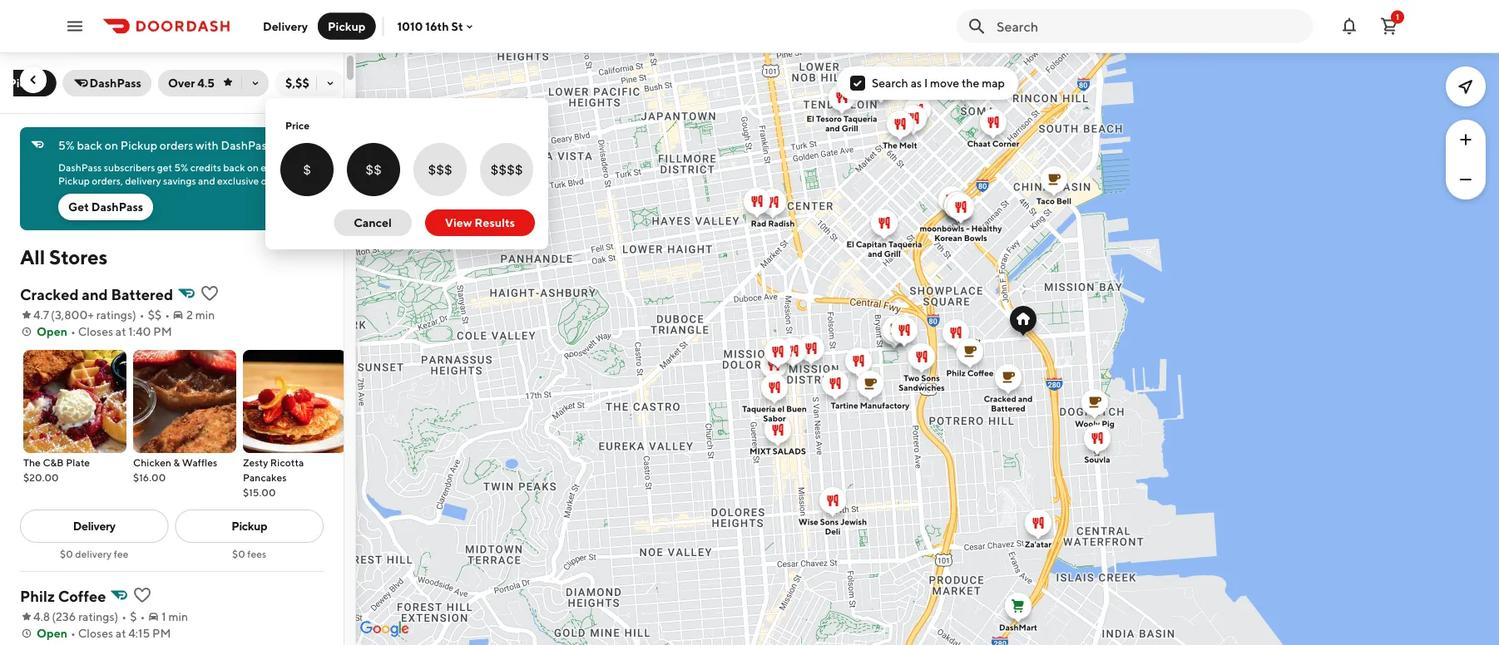 Task type: locate. For each thing, give the bounding box(es) containing it.
$
[[130, 610, 137, 624]]

) left • $$
[[132, 308, 136, 322]]

0 horizontal spatial min
[[169, 610, 188, 624]]

zesty ricotta pancakes $15.00
[[243, 457, 304, 499]]

pickup button
[[318, 13, 376, 40], [0, 70, 56, 97]]

subscribers
[[104, 161, 155, 173]]

capitan
[[856, 240, 887, 249], [856, 240, 887, 249]]

sons
[[922, 374, 940, 383], [922, 374, 940, 383], [820, 518, 839, 527], [820, 518, 839, 527]]

$0 left the fees
[[232, 548, 245, 560]]

pickup button left 1010
[[318, 13, 376, 40]]

moonbowls - healthy korean bowls
[[920, 224, 1002, 243], [920, 224, 1002, 243]]

delivery inside button
[[263, 19, 308, 33]]

• left $
[[122, 610, 127, 624]]

1 vertical spatial back
[[223, 161, 245, 173]]

delivery
[[263, 19, 308, 33], [73, 520, 115, 533]]

1 vertical spatial 5%
[[174, 161, 188, 173]]

ratings
[[96, 308, 132, 322], [78, 610, 114, 624]]

$0
[[60, 548, 73, 560], [232, 548, 245, 560]]

dashpass down orders,
[[91, 200, 143, 214]]

pancakes
[[243, 472, 287, 484]]

None checkbox
[[347, 143, 400, 196], [480, 143, 533, 196], [347, 143, 400, 196], [480, 143, 533, 196]]

( right "4.7"
[[51, 308, 55, 322]]

get dashpass button
[[58, 194, 153, 221]]

delivery down delivery link at the bottom left of page
[[75, 548, 112, 560]]

click to add this store to your saved list image
[[200, 284, 220, 304]]

el
[[778, 404, 785, 414], [778, 404, 785, 414]]

1 horizontal spatial delivery
[[263, 19, 308, 33]]

$,$$ button
[[275, 70, 344, 97]]

1 vertical spatial delivery
[[73, 520, 115, 533]]

cracked
[[20, 285, 79, 303], [984, 394, 1017, 404], [984, 394, 1017, 404]]

0 vertical spatial pm
[[153, 325, 172, 339]]

1 inside button
[[1397, 12, 1400, 22]]

open menu image
[[65, 16, 85, 36]]

•
[[140, 308, 145, 322], [165, 308, 170, 322], [71, 325, 76, 339], [122, 610, 127, 624], [140, 610, 145, 624], [71, 627, 76, 641]]

min right $
[[169, 610, 188, 624]]

1 for 1
[[1397, 12, 1400, 22]]

0 vertical spatial (
[[51, 308, 55, 322]]

2 at from the top
[[116, 627, 126, 641]]

1 at from the top
[[116, 325, 126, 339]]

the c&b plate $20.00
[[23, 457, 90, 484]]

1 vertical spatial ratings
[[78, 610, 114, 624]]

1 horizontal spatial back
[[223, 161, 245, 173]]

1 vertical spatial at
[[116, 627, 126, 641]]

souvla
[[1085, 455, 1111, 465], [1085, 455, 1111, 465]]

1 right "notification bell" image
[[1397, 12, 1400, 22]]

0 vertical spatial on
[[105, 139, 118, 152]]

&
[[174, 457, 180, 469]]

1 closes from the top
[[78, 325, 113, 339]]

2 $0 from the left
[[232, 548, 245, 560]]

taco
[[1037, 196, 1055, 206], [1037, 196, 1055, 206]]

back inside dashpass subscribers get 5% credits back on eligible pickup orders, delivery savings and exclusive offers.
[[223, 161, 245, 173]]

5% up savings at the left of page
[[174, 161, 188, 173]]

2 items, open order cart image
[[1380, 16, 1400, 36]]

at left 1:40
[[116, 325, 126, 339]]

healthy
[[972, 224, 1002, 233], [972, 224, 1002, 233]]

2
[[187, 308, 193, 322]]

0 vertical spatial delivery
[[263, 19, 308, 33]]

ratings up open • closes at 4:15 pm
[[78, 610, 114, 624]]

two
[[904, 374, 920, 383], [904, 374, 920, 383]]

tartine manufactory
[[831, 401, 910, 411], [831, 401, 910, 411]]

1 right $
[[162, 610, 166, 624]]

min for philz coffee
[[169, 610, 188, 624]]

1 vertical spatial delivery
[[75, 548, 112, 560]]

( right 4.8
[[52, 610, 56, 624]]

powered by google image
[[360, 622, 409, 638]]

over 4.5 button
[[158, 70, 269, 97]]

rad radish
[[751, 219, 795, 228], [751, 219, 795, 228]]

1 vertical spatial on
[[247, 161, 259, 173]]

bowls
[[964, 233, 988, 243], [964, 233, 988, 243]]

0 vertical spatial open
[[37, 325, 67, 339]]

pm for philz coffee
[[152, 627, 171, 641]]

pickup link
[[175, 510, 324, 543]]

0 vertical spatial 5%
[[58, 139, 75, 152]]

2 closes from the top
[[78, 627, 113, 641]]

1 horizontal spatial delivery
[[125, 175, 161, 186]]

min right 2
[[195, 308, 215, 322]]

1 horizontal spatial min
[[195, 308, 215, 322]]

) for and
[[132, 308, 136, 322]]

1 horizontal spatial on
[[247, 161, 259, 173]]

waffles
[[182, 457, 218, 469]]

bell
[[1057, 196, 1072, 206], [1057, 196, 1072, 206]]

1 min
[[162, 610, 188, 624]]

on up exclusive
[[247, 161, 259, 173]]

min
[[195, 308, 215, 322], [169, 610, 188, 624]]

None checkbox
[[280, 143, 334, 196], [414, 143, 467, 196], [280, 143, 334, 196], [414, 143, 467, 196]]

1010 16th st
[[397, 19, 463, 33]]

dashpass up orders,
[[58, 161, 102, 173]]

rad
[[751, 219, 767, 228], [751, 219, 767, 228]]

taqueria
[[844, 114, 878, 124], [844, 114, 878, 124], [889, 240, 923, 249], [889, 240, 923, 249], [743, 404, 776, 414], [743, 404, 776, 414]]

the
[[883, 141, 898, 150], [883, 141, 898, 150], [23, 457, 41, 469]]

open down "4.7"
[[37, 325, 67, 339]]

0 vertical spatial at
[[116, 325, 126, 339]]

on inside dashpass subscribers get 5% credits back on eligible pickup orders, delivery savings and exclusive offers.
[[247, 161, 259, 173]]

ratings up "open • closes at 1:40 pm"
[[96, 308, 132, 322]]

1 vertical spatial (
[[52, 610, 56, 624]]

1 horizontal spatial 1
[[1397, 12, 1400, 22]]

on
[[105, 139, 118, 152], [247, 161, 259, 173]]

1 horizontal spatial $0
[[232, 548, 245, 560]]

buen
[[787, 404, 807, 414], [787, 404, 807, 414]]

1 horizontal spatial 5%
[[174, 161, 188, 173]]

5% up get
[[58, 139, 75, 152]]

fee
[[114, 548, 129, 560]]

0 horizontal spatial $0
[[60, 548, 73, 560]]

5%
[[58, 139, 75, 152], [174, 161, 188, 173]]

at for and
[[116, 325, 126, 339]]

1 vertical spatial pm
[[152, 627, 171, 641]]

1 horizontal spatial pickup button
[[318, 13, 376, 40]]

0 vertical spatial 1
[[1397, 12, 1400, 22]]

$16.00
[[133, 472, 166, 484]]

dashpass up exclusive
[[221, 139, 272, 152]]

1 vertical spatial pickup button
[[0, 70, 56, 97]]

pm
[[153, 325, 172, 339], [152, 627, 171, 641]]

1 vertical spatial 1
[[162, 610, 166, 624]]

dashpass
[[90, 76, 141, 90], [221, 139, 272, 152], [58, 161, 102, 173], [91, 200, 143, 214]]

dashpass left "over"
[[90, 76, 141, 90]]

credits
[[190, 161, 221, 173]]

at for coffee
[[116, 627, 126, 641]]

0 horizontal spatial 5%
[[58, 139, 75, 152]]

0 vertical spatial closes
[[78, 325, 113, 339]]

pm down '1 min'
[[152, 627, 171, 641]]

pickup right delivery button
[[328, 19, 366, 33]]

mixt
[[750, 447, 771, 456], [750, 447, 771, 456]]

0 horizontal spatial 1
[[162, 610, 166, 624]]

pickup up $0 fees in the bottom left of the page
[[232, 520, 267, 533]]

open down 4.8
[[37, 627, 67, 641]]

1 button
[[1373, 10, 1407, 43]]

pickup up get
[[58, 175, 90, 186]]

jewish
[[841, 518, 867, 527], [841, 518, 867, 527]]

tartine
[[831, 401, 859, 411], [831, 401, 859, 411]]

pickup left dashpass button
[[8, 76, 46, 90]]

) left • $
[[114, 610, 118, 624]]

grill
[[842, 124, 859, 133], [842, 124, 859, 133], [884, 249, 901, 259], [884, 249, 901, 259]]

delivery up $0 delivery fee
[[73, 520, 115, 533]]

average rating of 4.7 out of 5 element
[[20, 307, 49, 324]]

back
[[77, 139, 102, 152], [223, 161, 245, 173]]

mixt salads
[[750, 447, 806, 456], [750, 447, 806, 456]]

Store search: begin typing to search for stores available on DoorDash text field
[[997, 17, 1303, 35]]

deli
[[825, 527, 841, 537], [825, 527, 841, 537]]

closes down ( 3,800+ ratings )
[[78, 325, 113, 339]]

0 horizontal spatial )
[[114, 610, 118, 624]]

open • closes at 1:40 pm
[[37, 325, 172, 339]]

1 horizontal spatial )
[[132, 308, 136, 322]]

0 vertical spatial min
[[195, 308, 215, 322]]

0 horizontal spatial back
[[77, 139, 102, 152]]

at left 4:15 on the left bottom of page
[[116, 627, 126, 641]]

pm down $$
[[153, 325, 172, 339]]

1 for 1 min
[[162, 610, 166, 624]]

zesty
[[243, 457, 268, 469]]

zoom out image
[[1456, 170, 1476, 190]]

on up the subscribers
[[105, 139, 118, 152]]

0 vertical spatial ratings
[[96, 308, 132, 322]]

$0 down delivery link at the bottom left of page
[[60, 548, 73, 560]]

open
[[37, 325, 67, 339], [37, 627, 67, 641]]

pickup
[[328, 19, 366, 33], [8, 76, 46, 90], [121, 139, 157, 152], [58, 175, 90, 186], [232, 520, 267, 533]]

chaat corner the melt
[[883, 139, 1020, 150], [883, 139, 1020, 150]]

1 $0 from the left
[[60, 548, 73, 560]]

battered
[[111, 285, 173, 303], [991, 404, 1026, 414], [991, 404, 1026, 414]]

el
[[807, 114, 815, 124], [807, 114, 815, 124], [847, 240, 855, 249], [847, 240, 855, 249]]

delivery up $,$$
[[263, 19, 308, 33]]

1 open from the top
[[37, 325, 67, 339]]

the c&b plate image
[[23, 350, 127, 454]]

pickup inside dashpass subscribers get 5% credits back on eligible pickup orders, delivery savings and exclusive offers.
[[58, 175, 90, 186]]

taqueria el buen sabor wise sons jewish deli
[[743, 404, 867, 537], [743, 404, 867, 537]]

0 horizontal spatial delivery
[[73, 520, 115, 533]]

( 3,800+ ratings )
[[51, 308, 136, 322]]

zesty ricotta pancakes image
[[243, 350, 346, 454]]

0 horizontal spatial pickup button
[[0, 70, 56, 97]]

moonbowls
[[920, 224, 965, 233], [920, 224, 965, 233]]

0 vertical spatial delivery
[[125, 175, 161, 186]]

1 vertical spatial min
[[169, 610, 188, 624]]

1 vertical spatial open
[[37, 627, 67, 641]]

view results
[[445, 216, 515, 230]]

0 vertical spatial back
[[77, 139, 102, 152]]

delivery down the subscribers
[[125, 175, 161, 186]]

closes down ( 236 ratings )
[[78, 627, 113, 641]]

orders
[[160, 139, 193, 152]]

(
[[51, 308, 55, 322], [52, 610, 56, 624]]

price
[[285, 120, 310, 131]]

$0 delivery fee
[[60, 548, 129, 560]]

-
[[966, 224, 970, 233], [966, 224, 970, 233]]

0 vertical spatial pickup button
[[318, 13, 376, 40]]

and inside dashpass subscribers get 5% credits back on eligible pickup orders, delivery savings and exclusive offers.
[[198, 175, 215, 186]]

at
[[116, 325, 126, 339], [116, 627, 126, 641]]

0 vertical spatial )
[[132, 308, 136, 322]]

1 vertical spatial )
[[114, 610, 118, 624]]

back up orders,
[[77, 139, 102, 152]]

back up exclusive
[[223, 161, 245, 173]]

• right $
[[140, 610, 145, 624]]

2 open from the top
[[37, 627, 67, 641]]

cancel button
[[334, 210, 412, 236]]

sabor
[[764, 414, 786, 424], [764, 414, 786, 424]]

el capitan taqueria and grill
[[847, 240, 923, 259], [847, 240, 923, 259]]

1 vertical spatial closes
[[78, 627, 113, 641]]

pickup up the subscribers
[[121, 139, 157, 152]]

the inside the c&b plate $20.00
[[23, 457, 41, 469]]

pickup button left dashpass button
[[0, 70, 56, 97]]



Task type: describe. For each thing, give the bounding box(es) containing it.
ricotta
[[270, 457, 304, 469]]

( for cracked
[[51, 308, 55, 322]]

all
[[20, 245, 45, 269]]

results
[[475, 216, 515, 230]]

move
[[931, 76, 960, 90]]

plate
[[66, 457, 90, 469]]

c&b
[[43, 457, 64, 469]]

i
[[925, 76, 928, 90]]

stores
[[49, 245, 108, 269]]

$20.00
[[23, 472, 59, 484]]

) for coffee
[[114, 610, 118, 624]]

delivery for delivery link at the bottom left of page
[[73, 520, 115, 533]]

16th
[[426, 19, 449, 33]]

delivery link
[[20, 510, 169, 543]]

( for philz
[[52, 610, 56, 624]]

eligible
[[261, 161, 294, 173]]

236
[[56, 610, 76, 624]]

search as i move the map
[[872, 76, 1005, 90]]

3,800+
[[55, 308, 94, 322]]

dashpass button
[[63, 70, 151, 97]]

• $$
[[140, 308, 162, 322]]

open for cracked
[[37, 325, 67, 339]]

$,$$
[[285, 76, 309, 90]]

delivery button
[[253, 13, 318, 40]]

map region
[[250, 0, 1500, 646]]

exclusive
[[217, 175, 259, 186]]

get
[[68, 200, 89, 214]]

over
[[168, 76, 195, 90]]

• right $$
[[165, 308, 170, 322]]

view
[[445, 216, 472, 230]]

min for cracked and battered
[[195, 308, 215, 322]]

st
[[452, 19, 463, 33]]

zoom in image
[[1456, 130, 1476, 150]]

$15.00
[[243, 487, 276, 499]]

$0 fees
[[232, 548, 267, 560]]

map
[[982, 76, 1005, 90]]

closes for coffee
[[78, 627, 113, 641]]

with
[[196, 139, 219, 152]]

notification bell image
[[1340, 16, 1360, 36]]

0 horizontal spatial on
[[105, 139, 118, 152]]

previous image
[[27, 73, 40, 87]]

0 horizontal spatial delivery
[[75, 548, 112, 560]]

closes for and
[[78, 325, 113, 339]]

ratings for and
[[96, 308, 132, 322]]

1:40
[[128, 325, 151, 339]]

orders,
[[92, 175, 123, 186]]

delivery for delivery button
[[263, 19, 308, 33]]

1010
[[397, 19, 423, 33]]

the
[[962, 76, 980, 90]]

cancel
[[354, 216, 392, 230]]

over 4.5
[[168, 76, 215, 90]]

pm for cracked and battered
[[153, 325, 172, 339]]

5% back on pickup orders with dashpass
[[58, 139, 272, 152]]

Search as I move the map checkbox
[[851, 76, 866, 91]]

search
[[872, 76, 909, 90]]

4.7
[[33, 308, 49, 322]]

view results button
[[425, 210, 535, 236]]

1010 16th st button
[[397, 19, 477, 33]]

average rating of 4.8 out of 5 element
[[20, 609, 50, 626]]

$0 for delivery
[[60, 548, 73, 560]]

• down the 236
[[71, 627, 76, 641]]

dashpass subscribers get 5% credits back on eligible pickup orders, delivery savings and exclusive offers.
[[58, 161, 296, 186]]

chicken & waffles $16.00
[[133, 457, 218, 484]]

dashpass inside dashpass subscribers get 5% credits back on eligible pickup orders, delivery savings and exclusive offers.
[[58, 161, 102, 173]]

get dashpass
[[68, 200, 143, 214]]

• $
[[122, 610, 137, 624]]

4.8
[[33, 610, 50, 624]]

open for philz
[[37, 627, 67, 641]]

• left $$
[[140, 308, 145, 322]]

all stores
[[20, 245, 108, 269]]

4:15
[[128, 627, 150, 641]]

$$
[[148, 308, 162, 322]]

$0 for pickup
[[232, 548, 245, 560]]

delivery inside dashpass subscribers get 5% credits back on eligible pickup orders, delivery savings and exclusive offers.
[[125, 175, 161, 186]]

offers.
[[261, 175, 289, 186]]

open • closes at 4:15 pm
[[37, 627, 171, 641]]

pickup inside pickup link
[[232, 520, 267, 533]]

recenter the map image
[[1456, 77, 1476, 97]]

as
[[911, 76, 922, 90]]

4.5
[[197, 76, 215, 90]]

ratings for coffee
[[78, 610, 114, 624]]

2 min
[[187, 308, 215, 322]]

savings
[[163, 175, 196, 186]]

click to add this store to your saved list image
[[132, 586, 152, 606]]

get
[[157, 161, 172, 173]]

chicken
[[133, 457, 172, 469]]

5% inside dashpass subscribers get 5% credits back on eligible pickup orders, delivery savings and exclusive offers.
[[174, 161, 188, 173]]

• down 3,800+
[[71, 325, 76, 339]]

chicken & waffles image
[[133, 350, 236, 454]]

( 236 ratings )
[[52, 610, 118, 624]]

fees
[[247, 548, 267, 560]]



Task type: vqa. For each thing, say whether or not it's contained in the screenshot.
the bottom (
yes



